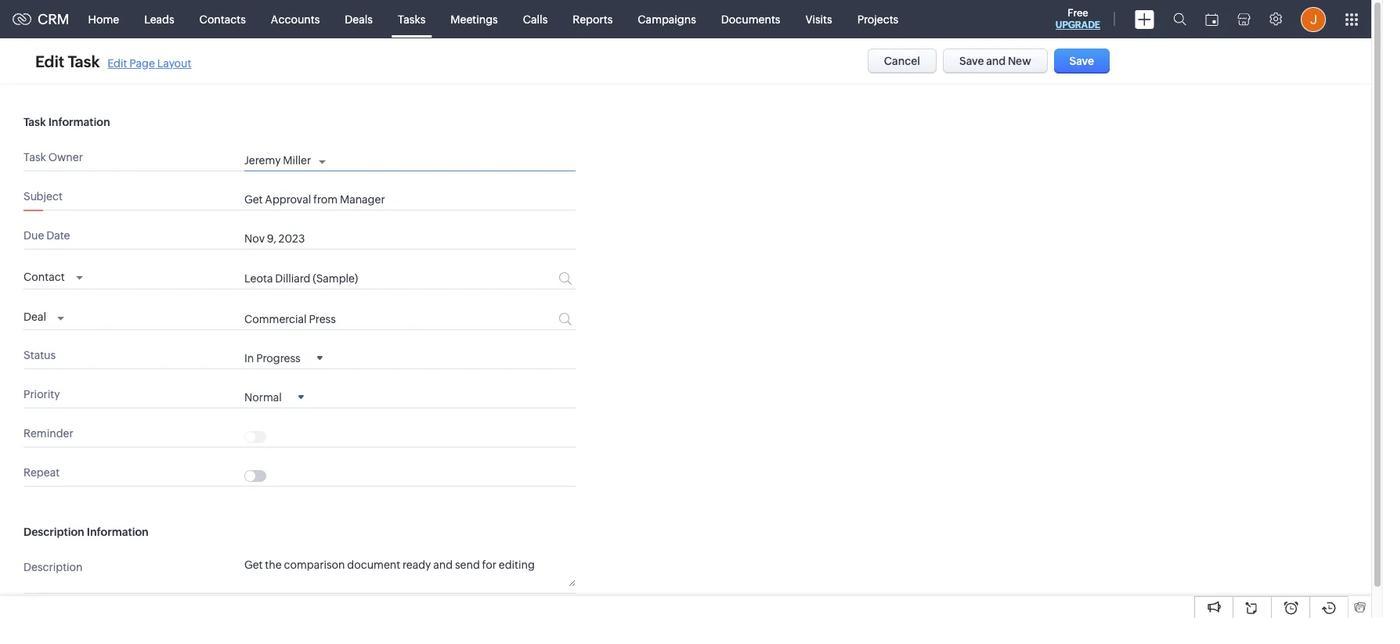 Task type: vqa. For each thing, say whether or not it's contained in the screenshot.
In Progress field
yes



Task type: describe. For each thing, give the bounding box(es) containing it.
Normal field
[[244, 390, 304, 404]]

Get the comparison document ready and send for editing text field
[[244, 558, 576, 587]]

free
[[1068, 7, 1089, 19]]

meetings
[[451, 13, 498, 25]]

priority
[[24, 388, 60, 401]]

0 horizontal spatial edit
[[35, 52, 64, 70]]

0 vertical spatial task
[[68, 52, 100, 70]]

information for task information
[[48, 116, 110, 128]]

mmm d, yyyy text field
[[244, 233, 526, 245]]

Contact field
[[24, 267, 83, 285]]

search image
[[1174, 13, 1187, 26]]

calendar image
[[1206, 13, 1219, 25]]

leads link
[[132, 0, 187, 38]]

jeremy miller
[[244, 154, 311, 167]]

description information
[[24, 526, 149, 539]]

reports
[[573, 13, 613, 25]]

accounts
[[271, 13, 320, 25]]

deal
[[24, 311, 46, 324]]

subject
[[24, 190, 63, 203]]

edit page layout link
[[108, 57, 192, 69]]

deals
[[345, 13, 373, 25]]

contacts link
[[187, 0, 258, 38]]

Deal field
[[24, 307, 64, 326]]

owner
[[48, 151, 83, 164]]

miller
[[283, 154, 311, 167]]

in progress
[[244, 352, 301, 365]]

meetings link
[[438, 0, 511, 38]]

home
[[88, 13, 119, 25]]

progress
[[256, 352, 301, 365]]

search element
[[1164, 0, 1196, 38]]

in
[[244, 352, 254, 365]]

create menu image
[[1135, 10, 1155, 29]]

description for description
[[24, 561, 83, 574]]

status
[[24, 349, 56, 362]]

task information
[[24, 116, 110, 128]]

page
[[129, 57, 155, 69]]

profile image
[[1301, 7, 1326, 32]]

task for task information
[[24, 116, 46, 128]]

edit task edit page layout
[[35, 52, 192, 70]]

documents link
[[709, 0, 793, 38]]

documents
[[721, 13, 781, 25]]

tasks link
[[385, 0, 438, 38]]

reports link
[[560, 0, 625, 38]]

free upgrade
[[1056, 7, 1101, 31]]

task for task owner
[[24, 151, 46, 164]]

date
[[46, 230, 70, 242]]



Task type: locate. For each thing, give the bounding box(es) containing it.
leads
[[144, 13, 174, 25]]

upgrade
[[1056, 20, 1101, 31]]

2 description from the top
[[24, 561, 83, 574]]

0 vertical spatial information
[[48, 116, 110, 128]]

description down the description information
[[24, 561, 83, 574]]

due date
[[24, 230, 70, 242]]

campaigns
[[638, 13, 696, 25]]

due
[[24, 230, 44, 242]]

crm
[[38, 11, 69, 27]]

contact
[[24, 271, 65, 283]]

home link
[[76, 0, 132, 38]]

task up task owner at the left top of the page
[[24, 116, 46, 128]]

information for description information
[[87, 526, 149, 539]]

create menu element
[[1126, 0, 1164, 38]]

projects link
[[845, 0, 911, 38]]

description
[[24, 526, 84, 539], [24, 561, 83, 574]]

None text field
[[244, 273, 500, 285]]

information
[[48, 116, 110, 128], [87, 526, 149, 539]]

edit left the page
[[108, 57, 127, 69]]

crm link
[[13, 11, 69, 27]]

projects
[[858, 13, 899, 25]]

task
[[68, 52, 100, 70], [24, 116, 46, 128], [24, 151, 46, 164]]

contacts
[[199, 13, 246, 25]]

normal
[[244, 391, 282, 404]]

repeat
[[24, 467, 60, 479]]

1 vertical spatial information
[[87, 526, 149, 539]]

1 description from the top
[[24, 526, 84, 539]]

description for description information
[[24, 526, 84, 539]]

In Progress field
[[244, 351, 322, 365]]

deals link
[[332, 0, 385, 38]]

calls
[[523, 13, 548, 25]]

tasks
[[398, 13, 426, 25]]

jeremy
[[244, 154, 281, 167]]

task owner
[[24, 151, 83, 164]]

calls link
[[511, 0, 560, 38]]

profile element
[[1292, 0, 1336, 38]]

1 vertical spatial description
[[24, 561, 83, 574]]

edit down crm
[[35, 52, 64, 70]]

2 vertical spatial task
[[24, 151, 46, 164]]

campaigns link
[[625, 0, 709, 38]]

description down repeat
[[24, 526, 84, 539]]

reminder
[[24, 427, 73, 440]]

visits link
[[793, 0, 845, 38]]

edit
[[35, 52, 64, 70], [108, 57, 127, 69]]

edit inside edit task edit page layout
[[108, 57, 127, 69]]

accounts link
[[258, 0, 332, 38]]

task left "owner"
[[24, 151, 46, 164]]

None button
[[868, 49, 937, 74], [943, 49, 1048, 74], [1054, 49, 1110, 74], [868, 49, 937, 74], [943, 49, 1048, 74], [1054, 49, 1110, 74]]

0 vertical spatial description
[[24, 526, 84, 539]]

None text field
[[244, 194, 576, 206], [244, 313, 500, 326], [244, 194, 576, 206], [244, 313, 500, 326]]

1 vertical spatial task
[[24, 116, 46, 128]]

layout
[[157, 57, 192, 69]]

1 horizontal spatial edit
[[108, 57, 127, 69]]

visits
[[806, 13, 832, 25]]

task down the home link
[[68, 52, 100, 70]]



